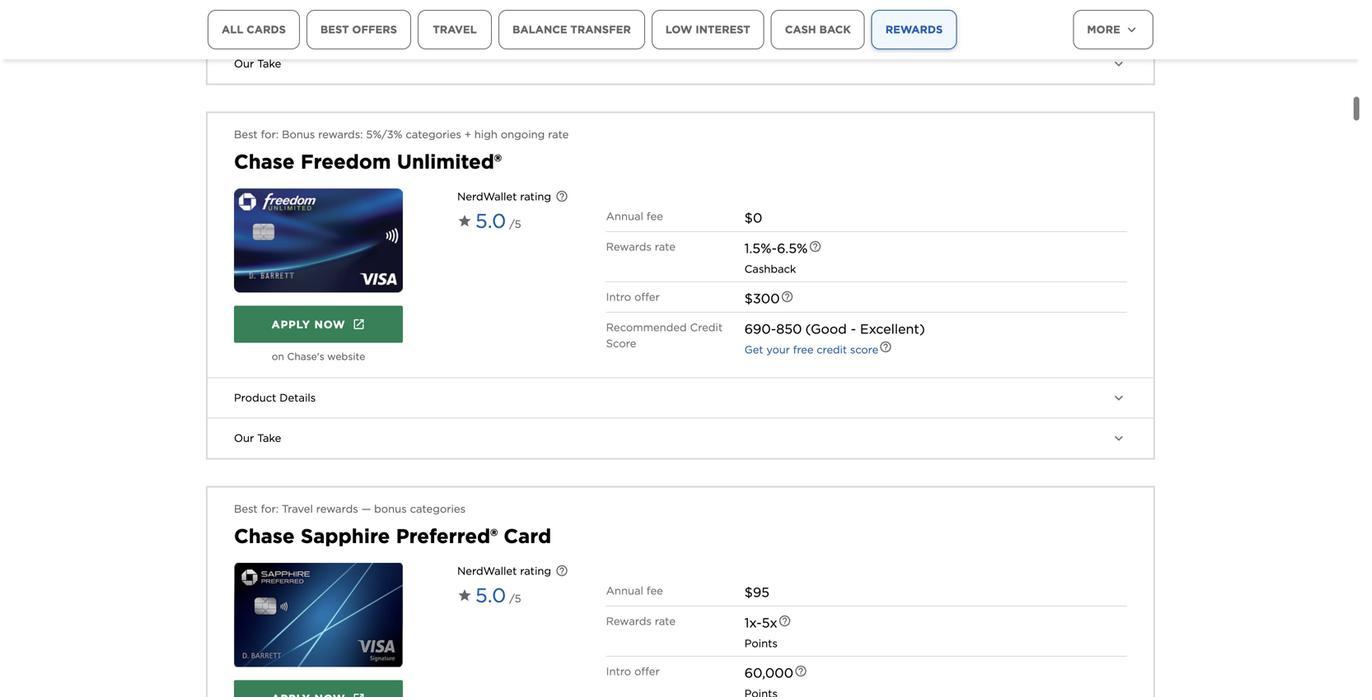 Task type: vqa. For each thing, say whether or not it's contained in the screenshot.
dining,
no



Task type: locate. For each thing, give the bounding box(es) containing it.
1 - from the left
[[771, 321, 776, 337]]

how are nerdwallet's ratings determined? image for chase freedom unlimited®
[[555, 190, 569, 203]]

apply
[[272, 318, 311, 331]]

0 vertical spatial fee
[[647, 210, 663, 223]]

690 - 850 (good - excellent)
[[745, 321, 925, 337]]

intro offer for chase freedom unlimited®
[[606, 291, 660, 304]]

our take button down product details dropdown button
[[208, 419, 1154, 459]]

1 nerdwallet from the top
[[457, 190, 517, 203]]

0 vertical spatial rating
[[520, 190, 551, 203]]

take
[[257, 57, 281, 70], [257, 432, 281, 445]]

1 vertical spatial rate
[[655, 241, 676, 253]]

2 chase from the top
[[234, 525, 295, 549]]

0 vertical spatial intro offer
[[606, 291, 660, 304]]

apply now
[[272, 318, 346, 331]]

0 vertical spatial our
[[234, 57, 254, 70]]

for: left bonus
[[261, 128, 279, 141]]

points
[[745, 638, 778, 651]]

1 intro offer from the top
[[606, 291, 660, 304]]

chase left sapphire on the left bottom of page
[[234, 525, 295, 549]]

card
[[504, 525, 551, 549]]

- up score
[[851, 321, 856, 337]]

1 vertical spatial best
[[234, 128, 258, 141]]

rate
[[548, 128, 569, 141], [655, 241, 676, 253], [655, 616, 676, 628]]

rewards for chase freedom unlimited®
[[606, 241, 652, 253]]

0 vertical spatial travel
[[433, 23, 477, 36]]

take down cards
[[257, 57, 281, 70]]

2 take from the top
[[257, 432, 281, 445]]

rate for chase sapphire preferred® card
[[655, 616, 676, 628]]

best for sapphire
[[234, 503, 258, 516]]

high
[[475, 128, 498, 141]]

0 vertical spatial rewards rate
[[606, 241, 676, 253]]

for:
[[261, 128, 279, 141], [261, 503, 279, 516]]

rewards
[[886, 23, 943, 36], [606, 241, 652, 253], [606, 616, 652, 628]]

product offers quick filters tab list
[[208, 10, 1017, 96]]

1 rating from the top
[[520, 190, 551, 203]]

2 vertical spatial best
[[234, 503, 258, 516]]

1 vertical spatial /5
[[509, 593, 521, 606]]

0 vertical spatial our take
[[234, 57, 281, 70]]

0 vertical spatial annual
[[606, 210, 644, 223]]

our take button
[[208, 44, 1154, 84], [208, 419, 1154, 459]]

0 vertical spatial offer
[[635, 291, 660, 304]]

1 rewards rate from the top
[[606, 241, 676, 253]]

1 horizontal spatial -
[[851, 321, 856, 337]]

rate for chase freedom unlimited®
[[655, 241, 676, 253]]

get your free credit score link
[[745, 344, 879, 356]]

back
[[820, 23, 851, 36]]

1 vertical spatial intro offer
[[606, 666, 660, 679]]

rewards rate
[[606, 241, 676, 253], [606, 616, 676, 628]]

0 vertical spatial chase
[[234, 150, 295, 174]]

0 vertical spatial rewards
[[886, 23, 943, 36]]

2 nerdwallet from the top
[[457, 565, 517, 578]]

1 vertical spatial chase
[[234, 525, 295, 549]]

fee for chase freedom unlimited®
[[647, 210, 663, 223]]

chase down bonus
[[234, 150, 295, 174]]

1 vertical spatial our take
[[234, 432, 281, 445]]

1 vertical spatial nerdwallet
[[457, 565, 517, 578]]

more button
[[1073, 10, 1154, 49]]

1 vertical spatial our
[[234, 432, 254, 445]]

0 vertical spatial 5.0
[[475, 209, 506, 233]]

1 vertical spatial 5.0
[[475, 584, 506, 608]]

for: for freedom
[[261, 128, 279, 141]]

2 intro offer from the top
[[606, 666, 660, 679]]

1 vertical spatial offer
[[635, 666, 660, 679]]

cash
[[785, 23, 816, 36]]

our
[[234, 57, 254, 70], [234, 432, 254, 445]]

5.0 /5 down unlimited®
[[475, 209, 521, 233]]

0 vertical spatial annual fee
[[606, 210, 663, 223]]

1 vertical spatial fee
[[647, 585, 663, 598]]

1 5.0 /5 from the top
[[475, 209, 521, 233]]

nerdwallet rating
[[457, 190, 551, 203], [457, 565, 551, 578]]

more information about recommended credit score image
[[879, 341, 893, 354]]

5.0 down unlimited®
[[475, 209, 506, 233]]

0 horizontal spatial -
[[771, 321, 776, 337]]

product details button
[[208, 379, 1154, 418]]

1 vertical spatial rewards
[[606, 241, 652, 253]]

2 intro from the top
[[606, 666, 631, 679]]

our take down product
[[234, 432, 281, 445]]

how are nerdwallet's ratings determined? image
[[555, 190, 569, 203], [555, 565, 569, 578]]

0 vertical spatial for:
[[261, 128, 279, 141]]

nerdwallet for preferred®
[[457, 565, 517, 578]]

0 vertical spatial rate
[[548, 128, 569, 141]]

1 /5 from the top
[[509, 218, 521, 231]]

5.0 down card
[[475, 584, 506, 608]]

2 how are nerdwallet's ratings determined? image from the top
[[555, 565, 569, 578]]

2 nerdwallet rating from the top
[[457, 565, 551, 578]]

1.5%-
[[745, 241, 777, 257]]

(good
[[806, 321, 847, 337]]

2 annual fee from the top
[[606, 585, 663, 598]]

1 vertical spatial annual
[[606, 585, 644, 598]]

get your free credit score
[[745, 344, 879, 356]]

apply now link
[[234, 306, 403, 343]]

nerdwallet rating down card
[[457, 565, 551, 578]]

offers
[[352, 23, 397, 36]]

ongoing
[[501, 128, 545, 141]]

product details
[[234, 392, 316, 405]]

free
[[793, 344, 814, 356]]

0 vertical spatial nerdwallet
[[457, 190, 517, 203]]

annual fee for chase freedom unlimited®
[[606, 210, 663, 223]]

1 5.0 from the top
[[475, 209, 506, 233]]

2 5.0 from the top
[[475, 584, 506, 608]]

how are nerdwallet's ratings determined? image for chase sapphire preferred® card
[[555, 565, 569, 578]]

2 fee from the top
[[647, 585, 663, 598]]

0 vertical spatial intro
[[606, 291, 631, 304]]

2 our take from the top
[[234, 432, 281, 445]]

chase
[[234, 150, 295, 174], [234, 525, 295, 549]]

1 nerdwallet rating from the top
[[457, 190, 551, 203]]

for: left rewards
[[261, 503, 279, 516]]

0 vertical spatial 5.0 /5
[[475, 209, 521, 233]]

intro offer details image
[[781, 291, 794, 304]]

0 horizontal spatial travel
[[282, 503, 313, 516]]

1 annual from the top
[[606, 210, 644, 223]]

our take
[[234, 57, 281, 70], [234, 432, 281, 445]]

rewards
[[316, 503, 358, 516]]

—
[[361, 503, 371, 516]]

2 vertical spatial rewards
[[606, 616, 652, 628]]

5.0 /5 for unlimited®
[[475, 209, 521, 233]]

product
[[234, 392, 276, 405]]

nerdwallet rating down high on the top of page
[[457, 190, 551, 203]]

5x
[[762, 616, 778, 632]]

our take button down low
[[208, 44, 1154, 84]]

nerdwallet down unlimited®
[[457, 190, 517, 203]]

-
[[771, 321, 776, 337], [851, 321, 856, 337]]

1 our take button from the top
[[208, 44, 1154, 84]]

1 vertical spatial annual fee
[[606, 585, 663, 598]]

1 for: from the top
[[261, 128, 279, 141]]

0 vertical spatial our take button
[[208, 44, 1154, 84]]

annual for chase sapphire preferred® card
[[606, 585, 644, 598]]

1 vertical spatial take
[[257, 432, 281, 445]]

1 offer from the top
[[635, 291, 660, 304]]

/5
[[509, 218, 521, 231], [509, 593, 521, 606]]

1 vertical spatial rating
[[520, 565, 551, 578]]

1 vertical spatial travel
[[282, 503, 313, 516]]

annual fee
[[606, 210, 663, 223], [606, 585, 663, 598]]

nerdwallet rating for unlimited®
[[457, 190, 551, 203]]

2 for: from the top
[[261, 503, 279, 516]]

- up the your
[[771, 321, 776, 337]]

2 our take button from the top
[[208, 419, 1154, 459]]

1 how are nerdwallet's ratings determined? image from the top
[[555, 190, 569, 203]]

5.0
[[475, 209, 506, 233], [475, 584, 506, 608]]

1 vertical spatial how are nerdwallet's ratings determined? image
[[555, 565, 569, 578]]

more
[[1087, 23, 1121, 36]]

transfer
[[571, 23, 631, 36]]

cash back
[[785, 23, 851, 36]]

rating down card
[[520, 565, 551, 578]]

unlimited®
[[397, 150, 502, 174]]

1 our from the top
[[234, 57, 254, 70]]

1 our take from the top
[[234, 57, 281, 70]]

1 vertical spatial rewards rate
[[606, 616, 676, 628]]

2 offer from the top
[[635, 666, 660, 679]]

credit
[[817, 344, 847, 356]]

1 horizontal spatial travel
[[433, 23, 477, 36]]

0 vertical spatial take
[[257, 57, 281, 70]]

intro
[[606, 291, 631, 304], [606, 666, 631, 679]]

5.0 for preferred®
[[475, 584, 506, 608]]

categories
[[406, 128, 461, 141], [410, 503, 466, 516]]

1 annual fee from the top
[[606, 210, 663, 223]]

0 vertical spatial /5
[[509, 218, 521, 231]]

2 rewards rate from the top
[[606, 616, 676, 628]]

our down all cards link
[[234, 57, 254, 70]]

2 rating from the top
[[520, 565, 551, 578]]

690
[[745, 321, 771, 337]]

details
[[280, 392, 316, 405]]

0 vertical spatial nerdwallet rating
[[457, 190, 551, 203]]

categories up unlimited®
[[406, 128, 461, 141]]

/5 for unlimited®
[[509, 218, 521, 231]]

cashback
[[745, 263, 796, 276]]

low interest link
[[652, 10, 765, 49]]

1 vertical spatial intro
[[606, 666, 631, 679]]

1 intro from the top
[[606, 291, 631, 304]]

rewards rate for chase sapphire preferred® card
[[606, 616, 676, 628]]

rating
[[520, 190, 551, 203], [520, 565, 551, 578]]

1 vertical spatial nerdwallet rating
[[457, 565, 551, 578]]

fee
[[647, 210, 663, 223], [647, 585, 663, 598]]

offer for chase freedom unlimited®
[[635, 291, 660, 304]]

our take down all cards link
[[234, 57, 281, 70]]

0 vertical spatial categories
[[406, 128, 461, 141]]

0 vertical spatial best
[[320, 23, 349, 36]]

1 vertical spatial 5.0 /5
[[475, 584, 521, 608]]

2 vertical spatial rate
[[655, 616, 676, 628]]

credit
[[690, 321, 723, 334]]

take down product details
[[257, 432, 281, 445]]

2 5.0 /5 from the top
[[475, 584, 521, 608]]

5.0 /5
[[475, 209, 521, 233], [475, 584, 521, 608]]

1 fee from the top
[[647, 210, 663, 223]]

5.0 /5 down card
[[475, 584, 521, 608]]

chase sapphire preferred® card link
[[234, 525, 551, 549]]

1 chase from the top
[[234, 150, 295, 174]]

2 /5 from the top
[[509, 593, 521, 606]]

nerdwallet
[[457, 190, 517, 203], [457, 565, 517, 578]]

1 vertical spatial for:
[[261, 503, 279, 516]]

rewards inside "product offers quick filters" tab list
[[886, 23, 943, 36]]

rating down "ongoing"
[[520, 190, 551, 203]]

annual
[[606, 210, 644, 223], [606, 585, 644, 598]]

score
[[606, 337, 636, 350]]

0 vertical spatial how are nerdwallet's ratings determined? image
[[555, 190, 569, 203]]

1 vertical spatial our take button
[[208, 419, 1154, 459]]

+
[[465, 128, 471, 141]]

our down product
[[234, 432, 254, 445]]

travel right offers
[[433, 23, 477, 36]]

get
[[745, 344, 763, 356]]

categories up preferred®
[[410, 503, 466, 516]]

your
[[767, 344, 790, 356]]

nerdwallet down preferred®
[[457, 565, 517, 578]]

2 annual from the top
[[606, 585, 644, 598]]

travel left rewards
[[282, 503, 313, 516]]

rating for chase sapphire preferred® card
[[520, 565, 551, 578]]

intro offer
[[606, 291, 660, 304], [606, 666, 660, 679]]

chase freedom unlimited®
[[234, 150, 502, 174]]



Task type: describe. For each thing, give the bounding box(es) containing it.
cards
[[247, 23, 286, 36]]

travel inside "product offers quick filters" tab list
[[433, 23, 477, 36]]

intro offer details image
[[794, 665, 808, 679]]

reward rate details image
[[778, 615, 792, 628]]

$0
[[745, 210, 763, 226]]

1 vertical spatial categories
[[410, 503, 466, 516]]

website
[[327, 351, 365, 363]]

now
[[314, 318, 346, 331]]

chase for chase sapphire preferred® card
[[234, 525, 295, 549]]

5%/3%
[[366, 128, 403, 141]]

fee for chase sapphire preferred® card
[[647, 585, 663, 598]]

all
[[222, 23, 243, 36]]

all cards link
[[208, 10, 300, 49]]

balance
[[513, 23, 567, 36]]

1x-
[[745, 616, 762, 632]]

balance transfer link
[[499, 10, 645, 49]]

chase freedom unlimited® card image image
[[234, 189, 403, 293]]

$95
[[745, 585, 770, 601]]

all cards
[[222, 23, 286, 36]]

5.0 /5 for preferred®
[[475, 584, 521, 608]]

1x-5x
[[745, 616, 778, 632]]

chase sapphire preferred® card
[[234, 525, 551, 549]]

best for freedom
[[234, 128, 258, 141]]

annual for chase freedom unlimited®
[[606, 210, 644, 223]]

offer for chase sapphire preferred® card
[[635, 666, 660, 679]]

chase sapphire preferred® card card image image
[[234, 564, 403, 668]]

chase's
[[287, 351, 324, 363]]

chase for chase freedom unlimited®
[[234, 150, 295, 174]]

cash back link
[[771, 10, 865, 49]]

bonus
[[374, 503, 407, 516]]

best offers
[[320, 23, 397, 36]]

2 our from the top
[[234, 432, 254, 445]]

for: for sapphire
[[261, 503, 279, 516]]

1 take from the top
[[257, 57, 281, 70]]

rewards:
[[318, 128, 363, 141]]

rewards link
[[872, 10, 957, 49]]

bonus
[[282, 128, 315, 141]]

5.0 for unlimited®
[[475, 209, 506, 233]]

best inside best offers link
[[320, 23, 349, 36]]

chase freedom unlimited® link
[[234, 150, 502, 174]]

sapphire
[[301, 525, 390, 549]]

interest
[[696, 23, 751, 36]]

intro offer for chase sapphire preferred® card
[[606, 666, 660, 679]]

rewards for chase sapphire preferred® card
[[606, 616, 652, 628]]

best for: bonus rewards: 5%/3% categories + high ongoing rate
[[234, 128, 569, 141]]

freedom
[[301, 150, 391, 174]]

excellent)
[[860, 321, 925, 337]]

nerdwallet rating for preferred®
[[457, 565, 551, 578]]

reward rate details image
[[809, 240, 822, 253]]

/5 for preferred®
[[509, 593, 521, 606]]

balance transfer
[[513, 23, 631, 36]]

intro for chase freedom unlimited®
[[606, 291, 631, 304]]

low interest
[[666, 23, 751, 36]]

low
[[666, 23, 693, 36]]

2 - from the left
[[851, 321, 856, 337]]

6.5%
[[777, 241, 808, 257]]

annual fee for chase sapphire preferred® card
[[606, 585, 663, 598]]

60,000
[[745, 666, 794, 682]]

rating for chase freedom unlimited®
[[520, 190, 551, 203]]

recommended
[[606, 321, 687, 334]]

rewards rate for chase freedom unlimited®
[[606, 241, 676, 253]]

nerdwallet for unlimited®
[[457, 190, 517, 203]]

850
[[776, 321, 802, 337]]

travel link
[[418, 10, 492, 49]]

recommended credit score
[[606, 321, 723, 350]]

intro for chase sapphire preferred® card
[[606, 666, 631, 679]]

best offers link
[[306, 10, 411, 49]]

$300
[[745, 291, 780, 307]]

on chase's website
[[272, 351, 365, 363]]

preferred®
[[396, 525, 498, 549]]

on
[[272, 351, 284, 363]]

1.5%-6.5%
[[745, 241, 808, 257]]

best for: travel rewards — bonus categories
[[234, 503, 466, 516]]

score
[[850, 344, 879, 356]]



